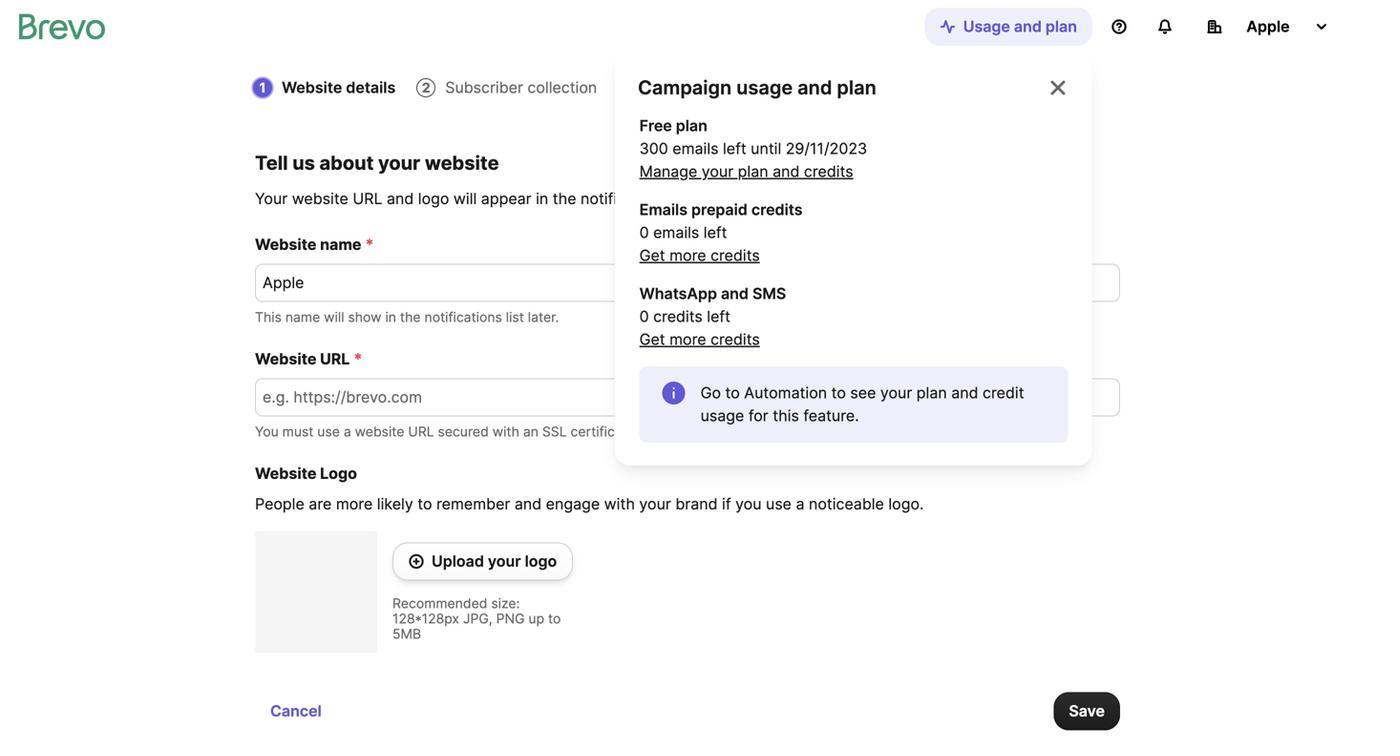 Task type: vqa. For each thing, say whether or not it's contained in the screenshot.
usage and plan
yes



Task type: describe. For each thing, give the bounding box(es) containing it.
website down 'us'
[[292, 190, 348, 208]]

is
[[954, 424, 964, 440]]

credits inside free plan 300 emails left until 29/11/2023 manage your plan and credits
[[804, 162, 853, 181]]

and down "tell us about your website"
[[387, 190, 414, 208]]

website name *
[[255, 235, 374, 254]]

about
[[319, 151, 374, 175]]

free
[[639, 116, 672, 135]]

url left starts
[[686, 424, 712, 440]]

* for website name *
[[365, 235, 374, 254]]

collection
[[527, 78, 597, 97]]

appear
[[481, 190, 531, 208]]

website left is
[[900, 424, 950, 440]]

0 horizontal spatial with
[[492, 424, 519, 440]]

emails
[[639, 201, 688, 219]]

website up appear
[[425, 151, 499, 175]]

credit
[[983, 384, 1024, 402]]

notification delivery
[[647, 78, 791, 97]]

plan up '29/11/2023'
[[837, 76, 876, 99]]

get more credits link for emails
[[639, 244, 760, 267]]

whatsapp
[[639, 285, 717, 303]]

url down "tell us about your website"
[[353, 190, 382, 208]]

starts
[[716, 424, 752, 440]]

1 horizontal spatial with
[[604, 495, 635, 514]]

recommended
[[392, 596, 487, 612]]

and right mobile
[[778, 190, 805, 208]]

1 vertical spatial will
[[324, 309, 344, 326]]

go
[[700, 384, 721, 402]]

if
[[722, 495, 731, 514]]

to inside recommended size: 128*128px jpg, png up to 5mb
[[548, 611, 561, 627]]

upload your logo
[[432, 552, 557, 571]]

website for website logo
[[255, 465, 316, 483]]

people
[[255, 495, 304, 514]]

2
[[422, 80, 430, 96]]

remember
[[436, 495, 510, 514]]

cancel
[[270, 702, 322, 721]]

you
[[735, 495, 762, 514]]

left inside free plan 300 emails left until 29/11/2023 manage your plan and credits
[[723, 139, 746, 158]]

get for emails
[[639, 246, 665, 265]]

go to automation to see your plan and credit usage for this feature.
[[700, 384, 1024, 425]]

usage inside go to automation to see your plan and credit usage for this feature.
[[700, 407, 744, 425]]

notification
[[581, 190, 661, 208]]

more for emails
[[669, 246, 706, 265]]

your right about
[[378, 151, 420, 175]]

details
[[346, 78, 396, 97]]

for
[[748, 407, 768, 425]]

this
[[773, 407, 799, 425]]

website details
[[282, 78, 396, 97]]

logo.
[[888, 495, 924, 514]]

go to automation to see your plan and credit usage for this feature. alert
[[639, 367, 1068, 443]]

name for this
[[285, 309, 320, 326]]

manage your plan and credits link
[[639, 160, 853, 183]]

your right then
[[869, 424, 897, 440]]

website logo
[[255, 465, 357, 483]]

credits down whatsapp
[[653, 307, 703, 326]]

jpg,
[[463, 611, 492, 627]]

website for website details
[[282, 78, 342, 97]]

1 horizontal spatial a
[[796, 495, 804, 514]]

people are more likely to remember and engage with your brand if you use a noticeable logo.
[[255, 495, 924, 514]]

get more credits link for credits
[[639, 328, 760, 351]]

campaign usage and plan dialog
[[615, 53, 1092, 466]]

0 vertical spatial logo
[[418, 190, 449, 208]]

emails prepaid credits 0 emails left get more credits
[[639, 201, 803, 265]]

campaign
[[638, 76, 732, 99]]

left for and
[[707, 307, 730, 326]]

0 vertical spatial usage
[[736, 76, 793, 99]]

0 for 0 emails left
[[639, 223, 649, 242]]

notification delivery button
[[616, 76, 795, 99]]

delivery
[[734, 78, 791, 97]]

your inside go to automation to see your plan and credit usage for this feature.
[[880, 384, 912, 402]]

up
[[528, 611, 544, 627]]

your left the brand
[[639, 495, 671, 514]]

brand
[[675, 495, 718, 514]]

0 vertical spatial will
[[453, 190, 477, 208]]

apple
[[1246, 17, 1290, 36]]

plan down until
[[738, 162, 768, 181]]

mobile
[[726, 190, 774, 208]]

list
[[506, 309, 524, 326]]

secured
[[438, 424, 489, 440]]

to right likely
[[417, 495, 432, 514]]

plan right free on the top left of page
[[676, 116, 707, 135]]

0 horizontal spatial in
[[385, 309, 396, 326]]

png
[[496, 611, 525, 627]]

usage and plan
[[963, 17, 1077, 36]]

usage and plan button
[[925, 8, 1092, 46]]

your inside button
[[488, 552, 521, 571]]

engage
[[546, 495, 600, 514]]

1
[[259, 80, 266, 96]]

tell us about your website
[[255, 151, 499, 175]]

cancel button
[[255, 693, 337, 731]]

your website url and logo will appear in the notification on both mobile and desktop.
[[255, 190, 872, 208]]

0 vertical spatial the
[[553, 190, 576, 208]]

if
[[642, 424, 651, 440]]

credits down sms
[[710, 330, 760, 349]]

subscriber collection
[[445, 78, 597, 97]]

automation
[[744, 384, 827, 402]]

noticeable
[[809, 495, 884, 514]]

whatsapp and sms 0 credits left get more credits
[[639, 285, 786, 349]]

website url *
[[255, 350, 362, 369]]

this
[[255, 309, 282, 326]]

recommended size: 128*128px jpg, png up to 5mb
[[392, 596, 561, 643]]

an
[[523, 424, 538, 440]]

and inside whatsapp and sms 0 credits left get more credits
[[721, 285, 749, 303]]



Task type: locate. For each thing, give the bounding box(es) containing it.
300
[[639, 139, 668, 158]]

you must use a website url secured with an ssl certificate. if your url starts with "https," then your website is secured.
[[255, 424, 1022, 440]]

128*128px
[[392, 611, 459, 627]]

sms
[[752, 285, 786, 303]]

get more credits link down whatsapp
[[639, 328, 760, 351]]

website for website name *
[[255, 235, 316, 254]]

0 vertical spatial a
[[344, 424, 351, 440]]

more down whatsapp
[[669, 330, 706, 349]]

"https,"
[[787, 424, 833, 440]]

us
[[292, 151, 315, 175]]

more
[[669, 246, 706, 265], [669, 330, 706, 349], [336, 495, 373, 514]]

0 horizontal spatial *
[[354, 350, 362, 369]]

website
[[282, 78, 342, 97], [255, 235, 316, 254], [255, 350, 316, 369], [255, 465, 316, 483]]

2 get more credits link from the top
[[639, 328, 760, 351]]

your
[[255, 190, 288, 208]]

0 vertical spatial get more credits link
[[639, 244, 760, 267]]

1 horizontal spatial *
[[365, 235, 374, 254]]

and left the credit
[[951, 384, 978, 402]]

get
[[639, 246, 665, 265], [639, 330, 665, 349]]

and left engage
[[515, 495, 542, 514]]

1 vertical spatial get
[[639, 330, 665, 349]]

logo inside button
[[525, 552, 557, 571]]

1 vertical spatial left
[[704, 223, 727, 242]]

get for credits
[[639, 330, 665, 349]]

usage
[[736, 76, 793, 99], [700, 407, 744, 425]]

0
[[639, 223, 649, 242], [639, 307, 649, 326]]

on
[[666, 190, 684, 208]]

0 vertical spatial 0
[[639, 223, 649, 242]]

subscriber
[[445, 78, 523, 97]]

2 0 from the top
[[639, 307, 649, 326]]

secured.
[[968, 424, 1022, 440]]

website right 1
[[282, 78, 342, 97]]

use right you
[[766, 495, 792, 514]]

and
[[1014, 17, 1042, 36], [797, 76, 832, 99], [773, 162, 800, 181], [387, 190, 414, 208], [778, 190, 805, 208], [721, 285, 749, 303], [951, 384, 978, 402], [515, 495, 542, 514]]

name
[[320, 235, 361, 254], [285, 309, 320, 326]]

emails inside free plan 300 emails left until 29/11/2023 manage your plan and credits
[[672, 139, 719, 158]]

0 vertical spatial use
[[317, 424, 340, 440]]

url
[[353, 190, 382, 208], [320, 350, 350, 369], [408, 424, 434, 440], [686, 424, 712, 440]]

usage down go
[[700, 407, 744, 425]]

with left an
[[492, 424, 519, 440]]

website down this
[[255, 350, 316, 369]]

1 vertical spatial the
[[400, 309, 421, 326]]

and inside usage and plan button
[[1014, 17, 1042, 36]]

a
[[344, 424, 351, 440], [796, 495, 804, 514]]

1 vertical spatial in
[[385, 309, 396, 326]]

0 horizontal spatial will
[[324, 309, 344, 326]]

1 horizontal spatial use
[[766, 495, 792, 514]]

notifications
[[424, 309, 502, 326]]

more up whatsapp
[[669, 246, 706, 265]]

logo up 'up'
[[525, 552, 557, 571]]

get up whatsapp
[[639, 246, 665, 265]]

name right this
[[285, 309, 320, 326]]

more inside emails prepaid credits 0 emails left get more credits
[[669, 246, 706, 265]]

will left show
[[324, 309, 344, 326]]

29/11/2023
[[786, 139, 867, 158]]

emails
[[672, 139, 719, 158], [653, 223, 699, 242]]

to right 'up'
[[548, 611, 561, 627]]

to up feature.
[[831, 384, 846, 402]]

your inside free plan 300 emails left until 29/11/2023 manage your plan and credits
[[702, 162, 734, 181]]

a left noticeable
[[796, 495, 804, 514]]

1 vertical spatial name
[[285, 309, 320, 326]]

will left appear
[[453, 190, 477, 208]]

1 vertical spatial more
[[669, 330, 706, 349]]

this name will show in the notifications list later.
[[255, 309, 559, 326]]

size:
[[491, 596, 520, 612]]

0 vertical spatial left
[[723, 139, 746, 158]]

left inside whatsapp and sms 0 credits left get more credits
[[707, 307, 730, 326]]

1 vertical spatial use
[[766, 495, 792, 514]]

plan inside go to automation to see your plan and credit usage for this feature.
[[916, 384, 947, 402]]

your up both
[[702, 162, 734, 181]]

with
[[492, 424, 519, 440], [756, 424, 783, 440], [604, 495, 635, 514]]

upload your logo button
[[392, 543, 573, 581]]

0 down emails
[[639, 223, 649, 242]]

0 down whatsapp
[[639, 307, 649, 326]]

1 vertical spatial *
[[354, 350, 362, 369]]

plan right the see
[[916, 384, 947, 402]]

0 vertical spatial *
[[365, 235, 374, 254]]

to
[[725, 384, 740, 402], [831, 384, 846, 402], [417, 495, 432, 514], [548, 611, 561, 627]]

emails inside emails prepaid credits 0 emails left get more credits
[[653, 223, 699, 242]]

your right the "if"
[[654, 424, 682, 440]]

credits down the prepaid
[[710, 246, 760, 265]]

ssl
[[542, 424, 567, 440]]

show
[[348, 309, 381, 326]]

must
[[282, 424, 314, 440]]

emails up manage
[[672, 139, 719, 158]]

prepaid
[[691, 201, 748, 219]]

1 horizontal spatial the
[[553, 190, 576, 208]]

2 horizontal spatial with
[[756, 424, 783, 440]]

* for website url *
[[354, 350, 362, 369]]

0 inside emails prepaid credits 0 emails left get more credits
[[639, 223, 649, 242]]

logo down "tell us about your website"
[[418, 190, 449, 208]]

in
[[536, 190, 548, 208], [385, 309, 396, 326]]

left inside emails prepaid credits 0 emails left get more credits
[[704, 223, 727, 242]]

1 horizontal spatial in
[[536, 190, 548, 208]]

0 vertical spatial more
[[669, 246, 706, 265]]

manage
[[639, 162, 697, 181]]

then
[[836, 424, 865, 440]]

* up show
[[365, 235, 374, 254]]

1 horizontal spatial logo
[[525, 552, 557, 571]]

0 horizontal spatial use
[[317, 424, 340, 440]]

0 horizontal spatial the
[[400, 309, 421, 326]]

website up logo on the left bottom
[[355, 424, 404, 440]]

to right go
[[725, 384, 740, 402]]

name for website
[[320, 235, 361, 254]]

the
[[553, 190, 576, 208], [400, 309, 421, 326]]

2 vertical spatial more
[[336, 495, 373, 514]]

get inside whatsapp and sms 0 credits left get more credits
[[639, 330, 665, 349]]

* down show
[[354, 350, 362, 369]]

2 get from the top
[[639, 330, 665, 349]]

get down whatsapp
[[639, 330, 665, 349]]

apple button
[[1192, 8, 1344, 46]]

the right show
[[400, 309, 421, 326]]

left down the prepaid
[[704, 223, 727, 242]]

website up people
[[255, 465, 316, 483]]

usage up until
[[736, 76, 793, 99]]

and left sms
[[721, 285, 749, 303]]

0 horizontal spatial a
[[344, 424, 351, 440]]

0 vertical spatial get
[[639, 246, 665, 265]]

with right starts
[[756, 424, 783, 440]]

use right must
[[317, 424, 340, 440]]

get inside emails prepaid credits 0 emails left get more credits
[[639, 246, 665, 265]]

likely
[[377, 495, 413, 514]]

your right the see
[[880, 384, 912, 402]]

more for credits
[[669, 330, 706, 349]]

emails down emails
[[653, 223, 699, 242]]

5mb
[[392, 626, 421, 643]]

are
[[309, 495, 332, 514]]

1 0 from the top
[[639, 223, 649, 242]]

and inside go to automation to see your plan and credit usage for this feature.
[[951, 384, 978, 402]]

and right delivery
[[797, 76, 832, 99]]

get more credits link up whatsapp
[[639, 244, 760, 267]]

upload
[[432, 552, 484, 571]]

tell
[[255, 151, 288, 175]]

until
[[751, 139, 781, 158]]

left up manage your plan and credits link
[[723, 139, 746, 158]]

desktop.
[[809, 190, 872, 208]]

0 vertical spatial name
[[320, 235, 361, 254]]

0 vertical spatial in
[[536, 190, 548, 208]]

left for prepaid
[[704, 223, 727, 242]]

0 horizontal spatial logo
[[418, 190, 449, 208]]

website down your at the left top of the page
[[255, 235, 316, 254]]

and down until
[[773, 162, 800, 181]]

0 inside whatsapp and sms 0 credits left get more credits
[[639, 307, 649, 326]]

in right show
[[385, 309, 396, 326]]

your
[[378, 151, 420, 175], [702, 162, 734, 181], [880, 384, 912, 402], [654, 424, 682, 440], [869, 424, 897, 440], [639, 495, 671, 514], [488, 552, 521, 571]]

more inside whatsapp and sms 0 credits left get more credits
[[669, 330, 706, 349]]

with right engage
[[604, 495, 635, 514]]

left down website-name text box
[[707, 307, 730, 326]]

later.
[[528, 309, 559, 326]]

1 vertical spatial a
[[796, 495, 804, 514]]

free plan 300 emails left until 29/11/2023 manage your plan and credits
[[639, 116, 867, 181]]

0 vertical spatial emails
[[672, 139, 719, 158]]

in right appear
[[536, 190, 548, 208]]

get more credits link
[[639, 244, 760, 267], [639, 328, 760, 351]]

1 get from the top
[[639, 246, 665, 265]]

and right usage
[[1014, 17, 1042, 36]]

a up logo on the left bottom
[[344, 424, 351, 440]]

website for website url *
[[255, 350, 316, 369]]

left
[[723, 139, 746, 158], [704, 223, 727, 242], [707, 307, 730, 326]]

plan right usage
[[1045, 17, 1077, 36]]

website-url text field
[[255, 379, 1120, 417]]

website
[[425, 151, 499, 175], [292, 190, 348, 208], [355, 424, 404, 440], [900, 424, 950, 440]]

and inside free plan 300 emails left until 29/11/2023 manage your plan and credits
[[773, 162, 800, 181]]

save button
[[1054, 693, 1120, 731]]

1 vertical spatial logo
[[525, 552, 557, 571]]

credits down manage your plan and credits link
[[751, 201, 803, 219]]

credits
[[804, 162, 853, 181], [751, 201, 803, 219], [710, 246, 760, 265], [653, 307, 703, 326], [710, 330, 760, 349]]

the left notification
[[553, 190, 576, 208]]

website-name text field
[[255, 264, 1120, 302]]

0 for 0 credits left
[[639, 307, 649, 326]]

1 vertical spatial get more credits link
[[639, 328, 760, 351]]

your up size:
[[488, 552, 521, 571]]

logo
[[320, 465, 357, 483]]

feature.
[[803, 407, 859, 425]]

1 get more credits link from the top
[[639, 244, 760, 267]]

you
[[255, 424, 279, 440]]

1 horizontal spatial will
[[453, 190, 477, 208]]

2 vertical spatial left
[[707, 307, 730, 326]]

save
[[1069, 702, 1105, 721]]

plan inside button
[[1045, 17, 1077, 36]]

1 vertical spatial emails
[[653, 223, 699, 242]]

1 vertical spatial usage
[[700, 407, 744, 425]]

*
[[365, 235, 374, 254], [354, 350, 362, 369]]

url left secured
[[408, 424, 434, 440]]

1 vertical spatial 0
[[639, 307, 649, 326]]

see
[[850, 384, 876, 402]]

credits down '29/11/2023'
[[804, 162, 853, 181]]

use
[[317, 424, 340, 440], [766, 495, 792, 514]]

usage
[[963, 17, 1010, 36]]

campaign usage and plan
[[638, 76, 876, 99]]

name up show
[[320, 235, 361, 254]]

logo
[[418, 190, 449, 208], [525, 552, 557, 571]]

both
[[688, 190, 721, 208]]

notification
[[647, 78, 730, 97]]

certificate.
[[571, 424, 639, 440]]

plan
[[1045, 17, 1077, 36], [837, 76, 876, 99], [676, 116, 707, 135], [738, 162, 768, 181], [916, 384, 947, 402]]

url down show
[[320, 350, 350, 369]]

more right are
[[336, 495, 373, 514]]



